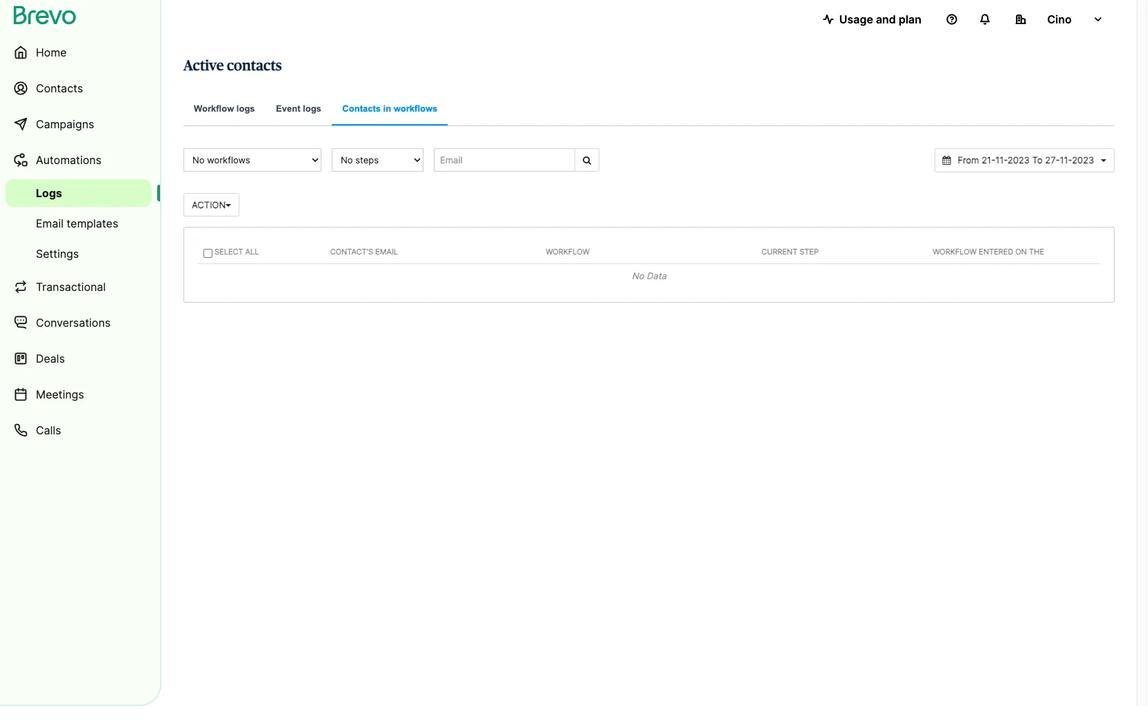 Task type: vqa. For each thing, say whether or not it's contained in the screenshot.
the Workflow associated with Workflow name
no



Task type: locate. For each thing, give the bounding box(es) containing it.
1 vertical spatial contacts
[[342, 103, 381, 114]]

event logs
[[276, 103, 321, 114]]

0 horizontal spatial logs
[[237, 103, 255, 114]]

current
[[762, 247, 798, 257]]

templates
[[67, 217, 118, 230]]

contacts in workflows
[[342, 103, 438, 114]]

campaigns
[[36, 117, 94, 131]]

workflow entered on the
[[933, 247, 1044, 257]]

1 horizontal spatial workflow
[[546, 247, 590, 257]]

1 horizontal spatial contacts
[[342, 103, 381, 114]]

logs right event
[[303, 103, 321, 114]]

None checkbox
[[204, 249, 212, 258]]

no data
[[632, 271, 666, 282]]

usage and plan button
[[812, 6, 933, 33]]

action
[[192, 199, 226, 210]]

1 horizontal spatial logs
[[303, 103, 321, 114]]

0 vertical spatial contacts
[[36, 81, 83, 95]]

cino button
[[1004, 6, 1115, 33]]

1 logs from the left
[[237, 103, 255, 114]]

contacts link
[[6, 72, 152, 105]]

logs
[[237, 103, 255, 114], [303, 103, 321, 114]]

settings
[[36, 247, 79, 261]]

action button
[[184, 193, 240, 217]]

workflow for workflow entered on the
[[933, 247, 977, 257]]

workflow logs link
[[184, 94, 265, 126]]

home link
[[6, 36, 152, 69]]

deals
[[36, 352, 65, 366]]

usage
[[839, 12, 873, 26]]

workflow
[[194, 103, 234, 114], [546, 247, 590, 257], [933, 247, 977, 257]]

None text field
[[954, 154, 1099, 167]]

0 horizontal spatial contacts
[[36, 81, 83, 95]]

select
[[215, 247, 243, 257]]

contacts
[[36, 81, 83, 95], [342, 103, 381, 114]]

workflow for workflow
[[546, 247, 590, 257]]

email
[[375, 247, 398, 257]]

usage and plan
[[839, 12, 922, 26]]

0 horizontal spatial workflow
[[194, 103, 234, 114]]

deals link
[[6, 342, 152, 375]]

2 logs from the left
[[303, 103, 321, 114]]

contacts left in
[[342, 103, 381, 114]]

contacts for contacts in workflows
[[342, 103, 381, 114]]

on
[[1016, 247, 1027, 257]]

contacts up campaigns at the top of the page
[[36, 81, 83, 95]]

automations link
[[6, 143, 152, 177]]

conversations link
[[6, 306, 152, 339]]

contact's email
[[330, 247, 398, 257]]

logs left event
[[237, 103, 255, 114]]

logs for event logs
[[303, 103, 321, 114]]

event logs link
[[266, 94, 332, 126]]

logs link
[[6, 179, 152, 207]]

event
[[276, 103, 300, 114]]

workflow logs
[[194, 103, 255, 114]]

2 horizontal spatial workflow
[[933, 247, 977, 257]]

active contacts
[[184, 59, 282, 73]]



Task type: describe. For each thing, give the bounding box(es) containing it.
and
[[876, 12, 896, 26]]

step
[[800, 247, 819, 257]]

conversations
[[36, 316, 111, 330]]

the
[[1029, 247, 1044, 257]]

all
[[245, 247, 259, 257]]

calls link
[[6, 414, 152, 447]]

contacts in workflows link
[[332, 94, 448, 126]]

home
[[36, 46, 67, 59]]

plan
[[899, 12, 922, 26]]

cino
[[1047, 12, 1072, 26]]

Email text field
[[434, 148, 575, 172]]

transactional
[[36, 280, 106, 294]]

current step
[[762, 247, 819, 257]]

entered
[[979, 247, 1014, 257]]

search image
[[583, 156, 591, 165]]

meetings
[[36, 388, 84, 402]]

calls
[[36, 424, 61, 437]]

email
[[36, 217, 64, 230]]

meetings link
[[6, 378, 152, 411]]

contact's
[[330, 247, 373, 257]]

workflow for workflow logs
[[194, 103, 234, 114]]

workflows
[[394, 103, 438, 114]]

data
[[647, 271, 666, 282]]

logs
[[36, 186, 62, 200]]

email templates link
[[6, 210, 152, 237]]

calendar image
[[943, 156, 951, 165]]

campaigns link
[[6, 108, 152, 141]]

email templates
[[36, 217, 118, 230]]

transactional link
[[6, 270, 152, 304]]

automations
[[36, 153, 102, 167]]

logs for workflow logs
[[237, 103, 255, 114]]

settings link
[[6, 240, 152, 268]]

no
[[632, 271, 644, 282]]

in
[[383, 103, 391, 114]]

contacts
[[227, 59, 282, 73]]

select all
[[212, 247, 259, 257]]

contacts for contacts
[[36, 81, 83, 95]]

active
[[184, 59, 224, 73]]



